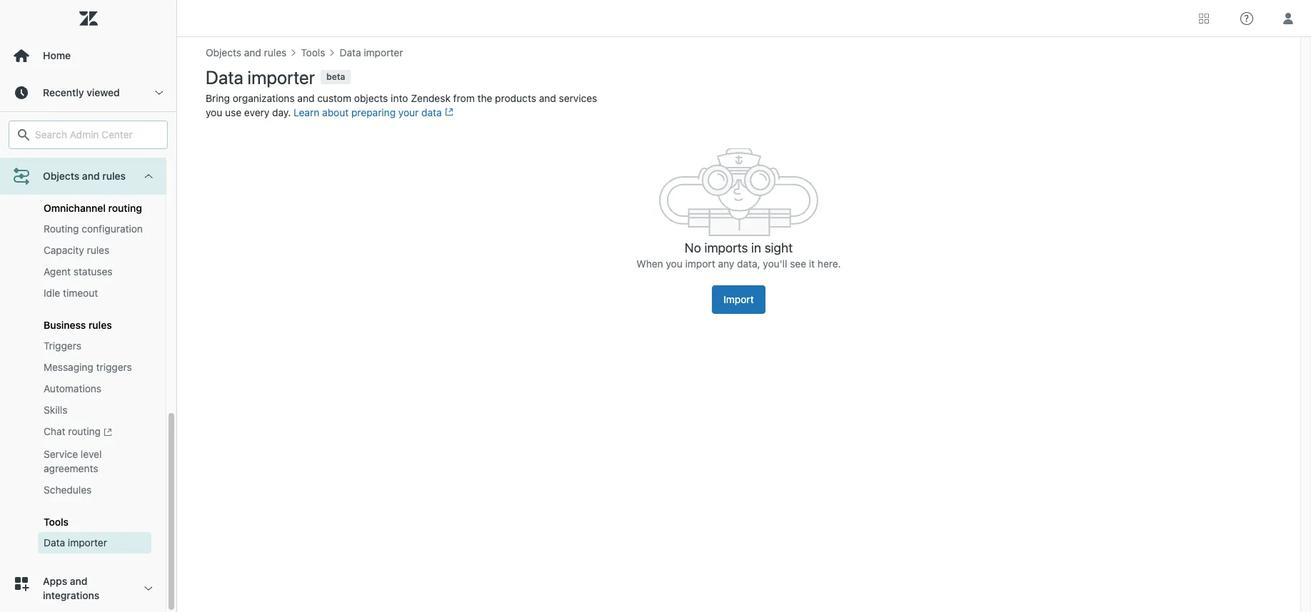 Task type: vqa. For each thing, say whether or not it's contained in the screenshot.
Agent statuses link
yes



Task type: describe. For each thing, give the bounding box(es) containing it.
automations element
[[44, 382, 102, 397]]

tools
[[44, 516, 69, 528]]

service
[[44, 448, 78, 460]]

routing
[[44, 223, 79, 235]]

skills link
[[38, 400, 151, 422]]

objects for objects and rules
[[43, 170, 80, 182]]

agent statuses element
[[44, 265, 113, 280]]

viewed
[[87, 86, 120, 99]]

agreements
[[44, 463, 98, 475]]

messaging
[[44, 362, 93, 374]]

chat routing link
[[38, 422, 151, 444]]

idle
[[44, 287, 60, 300]]

objects element
[[44, 170, 79, 184]]

recently viewed button
[[0, 74, 176, 111]]

integrations
[[43, 590, 99, 602]]

objects for objects
[[44, 170, 79, 182]]

triggers
[[96, 362, 132, 374]]

schedules
[[44, 484, 92, 496]]

routing configuration link
[[38, 219, 151, 240]]

agent statuses link
[[38, 262, 151, 283]]

apps and integrations button
[[0, 565, 166, 613]]

objects
[[83, 150, 118, 162]]

omnichannel routing element
[[44, 202, 142, 215]]

omnichannel routing
[[44, 202, 142, 215]]

rules inside dropdown button
[[102, 170, 126, 182]]

skills element
[[44, 404, 68, 418]]

messaging triggers link
[[38, 357, 151, 379]]

tools element
[[44, 516, 69, 528]]

service level agreements
[[44, 448, 102, 475]]

idle timeout link
[[38, 283, 151, 305]]

timeout
[[63, 287, 98, 300]]

idle timeout
[[44, 287, 98, 300]]

level
[[81, 448, 102, 460]]

recently viewed
[[43, 86, 120, 99]]

schedules element
[[44, 483, 92, 498]]

home
[[43, 49, 71, 61]]

routing for chat routing
[[68, 426, 101, 438]]



Task type: locate. For each thing, give the bounding box(es) containing it.
importer
[[68, 537, 107, 549]]

agent statuses
[[44, 266, 113, 278]]

data importer link
[[38, 533, 151, 554]]

1 vertical spatial and
[[70, 575, 87, 588]]

2 objects from the left
[[44, 170, 79, 182]]

objects and rules group
[[0, 0, 166, 565]]

service level agreements link
[[38, 444, 151, 480]]

Search Admin Center field
[[35, 129, 159, 141]]

routing up the level
[[68, 426, 101, 438]]

and inside apps and integrations
[[70, 575, 87, 588]]

rules for business rules
[[89, 320, 112, 332]]

rules for capacity rules
[[87, 245, 109, 257]]

capacity rules
[[44, 245, 109, 257]]

business rules element
[[44, 320, 112, 332]]

zendesk products image
[[1199, 13, 1209, 23]]

routing configuration
[[44, 223, 143, 235]]

objects and rules button
[[0, 158, 166, 195]]

routing
[[108, 202, 142, 215], [68, 426, 101, 438]]

statuses
[[73, 266, 113, 278]]

capacity
[[44, 245, 84, 257]]

idle timeout element
[[44, 287, 98, 301]]

business
[[44, 320, 86, 332]]

0 vertical spatial and
[[82, 170, 100, 182]]

2 vertical spatial rules
[[89, 320, 112, 332]]

1 vertical spatial rules
[[87, 245, 109, 257]]

agent
[[44, 266, 71, 278]]

data importer
[[44, 537, 107, 549]]

configuration
[[82, 223, 143, 235]]

automations link
[[38, 379, 151, 400]]

skills
[[44, 405, 68, 417]]

custom
[[44, 150, 80, 162]]

tree item
[[0, 0, 166, 565]]

and
[[82, 170, 100, 182], [70, 575, 87, 588]]

help image
[[1241, 12, 1254, 25]]

tree containing custom objects
[[0, 0, 176, 613]]

and for objects
[[82, 170, 100, 182]]

custom objects element
[[44, 150, 118, 162]]

data
[[44, 537, 65, 549]]

none search field inside primary element
[[1, 121, 175, 149]]

0 vertical spatial rules
[[102, 170, 126, 182]]

data importer element
[[44, 536, 107, 550]]

schedules link
[[38, 480, 151, 501]]

routing for omnichannel routing
[[108, 202, 142, 215]]

business rules
[[44, 320, 112, 332]]

home button
[[0, 37, 176, 74]]

tree item containing custom objects
[[0, 0, 166, 565]]

1 horizontal spatial routing
[[108, 202, 142, 215]]

routing configuration element
[[44, 222, 143, 237]]

triggers
[[44, 340, 81, 352]]

rules down objects
[[102, 170, 126, 182]]

rules
[[102, 170, 126, 182], [87, 245, 109, 257], [89, 320, 112, 332]]

recently
[[43, 86, 84, 99]]

rules up the triggers link
[[89, 320, 112, 332]]

and up integrations
[[70, 575, 87, 588]]

None search field
[[1, 121, 175, 149]]

chat routing element
[[44, 425, 112, 440]]

objects
[[43, 170, 80, 182], [44, 170, 79, 182]]

objects link
[[38, 166, 151, 187]]

apps
[[43, 575, 67, 588]]

omnichannel
[[44, 202, 106, 215]]

triggers link
[[38, 336, 151, 357]]

0 vertical spatial routing
[[108, 202, 142, 215]]

tree item inside tree
[[0, 0, 166, 565]]

and for apps
[[70, 575, 87, 588]]

capacity rules element
[[44, 244, 109, 258]]

0 horizontal spatial routing
[[68, 426, 101, 438]]

capacity rules link
[[38, 240, 151, 262]]

chat
[[44, 426, 65, 438]]

1 objects from the left
[[43, 170, 80, 182]]

objects inside 'group'
[[44, 170, 79, 182]]

chat routing
[[44, 426, 101, 438]]

routing up configuration
[[108, 202, 142, 215]]

messaging triggers
[[44, 362, 132, 374]]

user menu image
[[1279, 9, 1298, 28]]

tree
[[0, 0, 176, 613]]

1 vertical spatial routing
[[68, 426, 101, 438]]

objects and rules
[[43, 170, 126, 182]]

triggers element
[[44, 340, 81, 354]]

automations
[[44, 383, 102, 395]]

objects inside dropdown button
[[43, 170, 80, 182]]

rules down routing configuration link
[[87, 245, 109, 257]]

and down objects
[[82, 170, 100, 182]]

custom objects
[[44, 150, 118, 162]]

messaging triggers element
[[44, 361, 132, 375]]

service level agreements element
[[44, 448, 146, 476]]

apps and integrations
[[43, 575, 99, 602]]

primary element
[[0, 0, 177, 613]]



